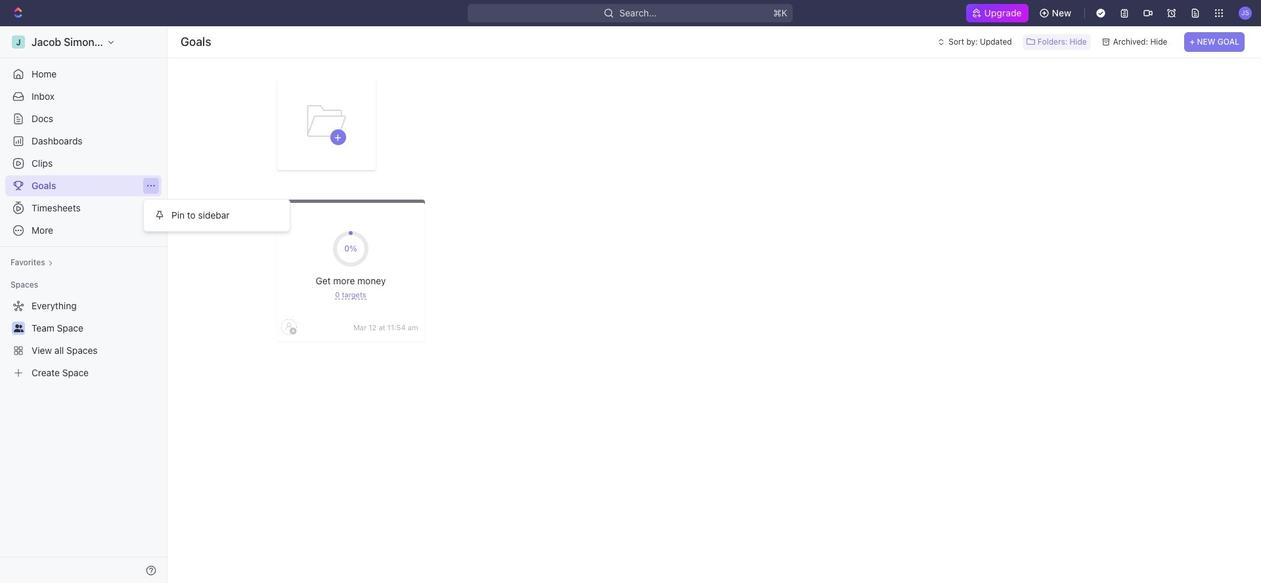 Task type: vqa. For each thing, say whether or not it's contained in the screenshot.
the leftmost to
no



Task type: describe. For each thing, give the bounding box(es) containing it.
sidebar navigation
[[0, 26, 168, 584]]



Task type: locate. For each thing, give the bounding box(es) containing it.
tree inside sidebar navigation
[[5, 296, 162, 384]]

tree
[[5, 296, 162, 384]]



